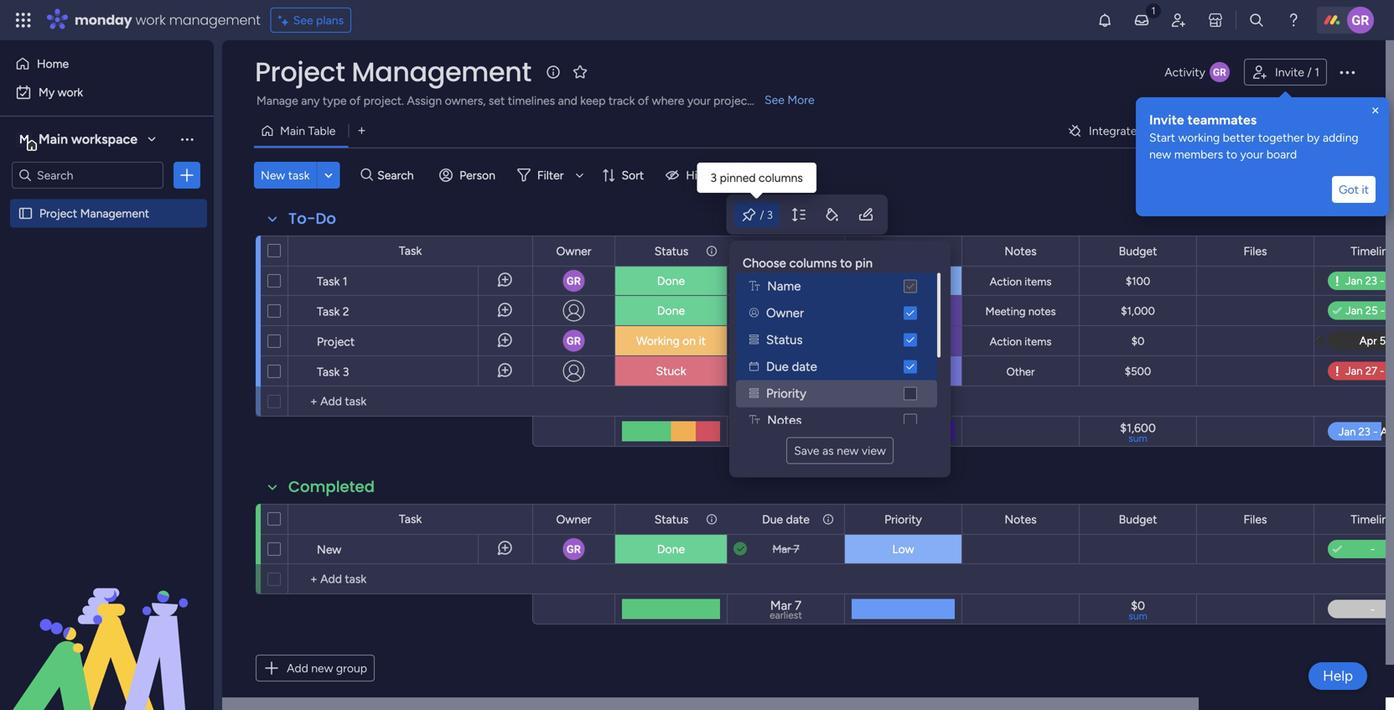 Task type: describe. For each thing, give the bounding box(es) containing it.
due date for completed
[[762, 512, 810, 527]]

track
[[609, 94, 635, 108]]

column information image for to-do
[[705, 244, 719, 258]]

keep
[[581, 94, 606, 108]]

2 budget field from the top
[[1115, 510, 1162, 529]]

1 vertical spatial status
[[767, 332, 803, 347]]

v2 done deadline image for task 2
[[734, 303, 747, 319]]

0 vertical spatial columns
[[759, 171, 803, 185]]

public board image
[[18, 205, 34, 221]]

action for done
[[990, 275, 1022, 289]]

1 vertical spatial owner
[[767, 305, 804, 321]]

person
[[460, 168, 496, 182]]

notes field for to-do
[[1001, 242, 1041, 260]]

task for task 3
[[317, 365, 340, 379]]

person button
[[433, 162, 506, 189]]

owners,
[[445, 94, 486, 108]]

my
[[39, 85, 55, 99]]

home
[[37, 57, 69, 71]]

date for to-do
[[786, 244, 810, 258]]

to-do
[[289, 208, 336, 229]]

1 vertical spatial due date
[[767, 359, 818, 374]]

add view image
[[358, 125, 365, 137]]

2
[[343, 304, 349, 319]]

my work
[[39, 85, 83, 99]]

home link
[[10, 50, 204, 77]]

greg robinson image
[[1348, 7, 1375, 34]]

hide
[[686, 168, 711, 182]]

$0 sum
[[1129, 599, 1148, 622]]

m
[[19, 132, 29, 146]]

see plans
[[293, 13, 344, 27]]

mar inside mar 7 earliest
[[771, 598, 792, 613]]

start
[[1150, 130, 1176, 145]]

notes for completed
[[1005, 512, 1037, 527]]

v2 done deadline image for new
[[734, 541, 747, 557]]

timeline field for to-do
[[1347, 242, 1395, 260]]

1 vertical spatial date
[[792, 359, 818, 374]]

jan inside jan 23 earliest
[[768, 420, 788, 435]]

dapulse text column image
[[750, 416, 760, 425]]

priority inside field
[[885, 512, 922, 527]]

notes field for completed
[[1001, 510, 1041, 529]]

help image
[[1286, 12, 1303, 29]]

budget for 1st budget field from the bottom of the page
[[1119, 512, 1158, 527]]

monday work management
[[75, 10, 261, 29]]

due date field for completed
[[758, 510, 814, 529]]

1 inside button
[[1315, 65, 1320, 79]]

together
[[1259, 130, 1305, 145]]

jan for task 1
[[770, 274, 788, 288]]

mar for working on it
[[772, 334, 791, 348]]

automate button
[[1230, 117, 1319, 144]]

workspace image
[[16, 130, 33, 148]]

plans
[[316, 13, 344, 27]]

timeline for completed
[[1351, 512, 1395, 527]]

files for first files field from the top of the page
[[1244, 244, 1268, 258]]

teammates
[[1188, 112, 1257, 128]]

to-
[[289, 208, 316, 229]]

status field for to-do
[[651, 242, 693, 260]]

v2 calendar view small outline image
[[750, 362, 759, 372]]

task
[[288, 168, 310, 182]]

see for see plans
[[293, 13, 313, 27]]

working
[[637, 334, 680, 348]]

filter button
[[511, 162, 590, 189]]

and
[[558, 94, 578, 108]]

$0 for $0 sum
[[1131, 599, 1146, 613]]

options image
[[179, 167, 195, 184]]

add new group
[[287, 661, 367, 676]]

task for task 2
[[317, 304, 340, 319]]

0 vertical spatial project management
[[255, 53, 532, 91]]

pin
[[856, 256, 873, 271]]

0 horizontal spatial new
[[311, 661, 333, 676]]

as
[[823, 444, 834, 458]]

$1,000
[[1122, 304, 1156, 318]]

task 3
[[317, 365, 349, 379]]

working on it
[[637, 334, 706, 348]]

mar 8
[[772, 334, 800, 348]]

automate
[[1260, 124, 1313, 138]]

8
[[794, 334, 800, 348]]

To-Do field
[[284, 208, 340, 230]]

manage any type of project. assign owners, set timelines and keep track of where your project stands.
[[257, 94, 792, 108]]

workspace options image
[[179, 131, 195, 147]]

any
[[301, 94, 320, 108]]

task for task 1
[[317, 274, 340, 289]]

menu image
[[732, 167, 748, 183]]

sort button
[[595, 162, 654, 189]]

workspace
[[71, 131, 138, 147]]

1 vertical spatial notes
[[768, 413, 802, 428]]

by
[[1308, 130, 1320, 145]]

items for done
[[1025, 275, 1052, 289]]

new inside invite teammates start working better together by adding new members to your board
[[1150, 147, 1172, 161]]

show board description image
[[543, 64, 563, 81]]

project management list box
[[0, 196, 214, 454]]

main for main workspace
[[39, 131, 68, 147]]

invite / 1 button
[[1245, 59, 1328, 86]]

invite / 1
[[1276, 65, 1320, 79]]

dapulse person column image
[[750, 309, 759, 318]]

status field for completed
[[651, 510, 693, 529]]

name
[[768, 279, 801, 294]]

Completed field
[[284, 476, 379, 498]]

new for new
[[317, 543, 342, 557]]

0 vertical spatial project
[[255, 53, 345, 91]]

items for working on it
[[1025, 335, 1052, 348]]

meeting notes
[[986, 305, 1056, 318]]

24
[[790, 304, 803, 317]]

task 1
[[317, 274, 348, 289]]

+ add task text field for mar
[[297, 569, 525, 590]]

0 vertical spatial your
[[688, 94, 711, 108]]

activity
[[1165, 65, 1206, 79]]

1 horizontal spatial new
[[837, 444, 859, 458]]

adding
[[1323, 130, 1359, 145]]

see for see more
[[765, 93, 785, 107]]

timeline field for completed
[[1347, 510, 1395, 529]]

1 vertical spatial due
[[767, 359, 789, 374]]

completed
[[289, 476, 375, 498]]

v2 status outline image
[[750, 389, 759, 398]]

work for monday
[[136, 10, 166, 29]]

activity button
[[1158, 59, 1238, 86]]

notes
[[1029, 305, 1056, 318]]

1 horizontal spatial management
[[352, 53, 532, 91]]

jan 23
[[770, 274, 802, 288]]

action for working on it
[[990, 335, 1022, 348]]

new task button
[[254, 162, 317, 189]]

help
[[1324, 668, 1354, 685]]

mar 7
[[773, 543, 800, 556]]

help button
[[1309, 663, 1368, 690]]

owner field for to-do
[[552, 242, 596, 260]]

earliest for jan
[[770, 432, 803, 444]]

2 vertical spatial project
[[317, 335, 355, 349]]

$500
[[1125, 365, 1152, 378]]

3 for task 3
[[343, 365, 349, 379]]

main workspace
[[39, 131, 138, 147]]

project inside 'list box'
[[39, 206, 77, 221]]

medium
[[882, 364, 925, 378]]

jan 23 earliest
[[768, 420, 805, 444]]

meeting
[[986, 305, 1026, 318]]

manage
[[257, 94, 298, 108]]

project
[[714, 94, 752, 108]]

management
[[169, 10, 261, 29]]

$1,600 sum
[[1121, 421, 1156, 445]]

home option
[[10, 50, 204, 77]]

stands.
[[755, 94, 792, 108]]

1 low from the top
[[893, 274, 915, 288]]

main table
[[280, 124, 336, 138]]

new for new task
[[261, 168, 285, 182]]

1 files field from the top
[[1240, 242, 1272, 260]]

monday
[[75, 10, 132, 29]]

done for 1
[[657, 274, 685, 288]]

date for completed
[[786, 512, 810, 527]]

board
[[1267, 147, 1298, 161]]

$100
[[1126, 275, 1151, 288]]

see plans button
[[271, 8, 352, 33]]

7 for mar 7 earliest
[[795, 598, 802, 613]]

Search in workspace field
[[35, 166, 140, 185]]

2 files field from the top
[[1240, 510, 1272, 529]]

see more link
[[763, 91, 817, 108]]

save
[[794, 444, 820, 458]]

collapse board header image
[[1344, 124, 1357, 138]]



Task type: vqa. For each thing, say whether or not it's contained in the screenshot.
"+ Add Item" Text Box
no



Task type: locate. For each thing, give the bounding box(es) containing it.
Priority field
[[881, 510, 927, 529]]

23 for jan 23
[[790, 274, 802, 288]]

due date up jan 23
[[762, 244, 810, 258]]

3 down the '2'
[[343, 365, 349, 379]]

see more
[[765, 93, 815, 107]]

columns up the / 3
[[759, 171, 803, 185]]

1 vertical spatial due date field
[[758, 510, 814, 529]]

dapulse text column image
[[750, 282, 760, 291]]

action items up meeting notes
[[990, 275, 1052, 289]]

earliest left as
[[770, 432, 803, 444]]

v2 done deadline image left 'mar 7'
[[734, 541, 747, 557]]

invite for teammates
[[1150, 112, 1185, 128]]

1 horizontal spatial your
[[1241, 147, 1264, 161]]

jan right dapulse text column image
[[768, 420, 788, 435]]

v2 overdue deadline image
[[734, 363, 747, 379]]

add
[[287, 661, 308, 676]]

main inside button
[[280, 124, 305, 138]]

1 horizontal spatial work
[[136, 10, 166, 29]]

main
[[280, 124, 305, 138], [39, 131, 68, 147]]

your right where
[[688, 94, 711, 108]]

0 vertical spatial due
[[762, 244, 784, 258]]

items down "notes" at the top right of page
[[1025, 335, 1052, 348]]

dapulse checkmark sign image
[[1334, 302, 1343, 322], [1334, 540, 1343, 560]]

2 23 from the top
[[791, 420, 805, 435]]

0 horizontal spatial to
[[840, 256, 853, 271]]

0 vertical spatial dapulse checkmark sign image
[[1334, 302, 1343, 322]]

set
[[489, 94, 505, 108]]

2 status field from the top
[[651, 510, 693, 529]]

update feed image
[[1134, 12, 1151, 29]]

main left table
[[280, 124, 305, 138]]

1 vertical spatial budget
[[1119, 512, 1158, 527]]

$0 inside $0 sum
[[1131, 599, 1146, 613]]

options image
[[1338, 62, 1358, 82]]

1 vertical spatial items
[[1025, 335, 1052, 348]]

earliest for mar
[[770, 609, 803, 621]]

1 horizontal spatial /
[[1308, 65, 1312, 79]]

earliest inside jan 23 earliest
[[770, 432, 803, 444]]

2 sum from the top
[[1129, 610, 1148, 622]]

1 vertical spatial high
[[891, 334, 916, 348]]

2 timeline field from the top
[[1347, 510, 1395, 529]]

jan down choose
[[770, 274, 788, 288]]

Files field
[[1240, 242, 1272, 260], [1240, 510, 1272, 529]]

3 down 3 pinned columns
[[767, 208, 773, 221]]

where
[[652, 94, 685, 108]]

0 vertical spatial new
[[1150, 147, 1172, 161]]

got it button
[[1333, 176, 1376, 203]]

due date field for to-do
[[758, 242, 814, 260]]

2 files from the top
[[1244, 512, 1268, 527]]

sum for $1,600
[[1129, 432, 1148, 445]]

0 horizontal spatial of
[[350, 94, 361, 108]]

2 + add task text field from the top
[[297, 569, 525, 590]]

got
[[1339, 182, 1360, 197]]

on
[[683, 334, 696, 348]]

work right my in the top of the page
[[58, 85, 83, 99]]

1 horizontal spatial new
[[317, 543, 342, 557]]

1 + add task text field from the top
[[297, 392, 525, 412]]

due date down 8
[[767, 359, 818, 374]]

2 due date field from the top
[[758, 510, 814, 529]]

your inside invite teammates start working better together by adding new members to your board
[[1241, 147, 1264, 161]]

1 image
[[1147, 1, 1162, 20]]

0 vertical spatial due date
[[762, 244, 810, 258]]

23 inside jan 23 earliest
[[791, 420, 805, 435]]

it right got
[[1362, 182, 1370, 197]]

7 down 'mar 7'
[[795, 598, 802, 613]]

arrow down image
[[570, 165, 590, 185]]

1 vertical spatial project
[[39, 206, 77, 221]]

2 low from the top
[[893, 542, 915, 556]]

new left task
[[261, 168, 285, 182]]

1 horizontal spatial it
[[1362, 182, 1370, 197]]

3 left pinned
[[711, 171, 717, 185]]

earliest down 'mar 7'
[[770, 609, 803, 621]]

1 vertical spatial 1
[[343, 274, 348, 289]]

/ inside button
[[1308, 65, 1312, 79]]

1 vertical spatial dapulse checkmark sign image
[[1334, 540, 1343, 560]]

hide button
[[659, 162, 721, 189]]

0 vertical spatial work
[[136, 10, 166, 29]]

main right workspace image on the left
[[39, 131, 68, 147]]

see inside button
[[293, 13, 313, 27]]

1 up the '2'
[[343, 274, 348, 289]]

status for completed
[[655, 512, 689, 527]]

jan 25
[[770, 364, 802, 378]]

due date up 'mar 7'
[[762, 512, 810, 527]]

0 vertical spatial high
[[891, 304, 916, 318]]

1 high from the top
[[891, 304, 916, 318]]

workspace selection element
[[16, 129, 140, 151]]

/ down 3 pinned columns
[[760, 208, 764, 221]]

jan for task 2
[[770, 304, 787, 317]]

jan left 25
[[770, 364, 787, 378]]

jan left 24
[[770, 304, 787, 317]]

1 vertical spatial 23
[[791, 420, 805, 435]]

owner field for completed
[[552, 510, 596, 529]]

0 vertical spatial action items
[[990, 275, 1052, 289]]

better
[[1223, 130, 1256, 145]]

1 vertical spatial low
[[893, 542, 915, 556]]

1 vertical spatial + add task text field
[[297, 569, 525, 590]]

1 $0 from the top
[[1132, 335, 1145, 348]]

status
[[655, 244, 689, 258], [767, 332, 803, 347], [655, 512, 689, 527]]

1 vertical spatial timeline
[[1351, 512, 1395, 527]]

0 vertical spatial 7
[[794, 543, 800, 556]]

0 vertical spatial files field
[[1240, 242, 1272, 260]]

1 vertical spatial sum
[[1129, 610, 1148, 622]]

2 horizontal spatial new
[[1150, 147, 1172, 161]]

project management inside 'list box'
[[39, 206, 149, 221]]

items up "notes" at the top right of page
[[1025, 275, 1052, 289]]

0 vertical spatial items
[[1025, 275, 1052, 289]]

work right monday at left top
[[136, 10, 166, 29]]

priority down view at the bottom right of the page
[[885, 512, 922, 527]]

2 items from the top
[[1025, 335, 1052, 348]]

0 vertical spatial to
[[1227, 147, 1238, 161]]

lottie animation image
[[0, 541, 214, 710]]

1 done from the top
[[657, 274, 685, 288]]

invite teammates heading
[[1150, 111, 1376, 129]]

management
[[352, 53, 532, 91], [80, 206, 149, 221]]

do
[[316, 208, 336, 229]]

column information image
[[705, 244, 719, 258], [705, 513, 719, 526], [822, 513, 835, 526]]

1 vertical spatial files field
[[1240, 510, 1272, 529]]

0 horizontal spatial invite
[[1150, 112, 1185, 128]]

2 vertical spatial date
[[786, 512, 810, 527]]

angle down image
[[325, 169, 333, 182]]

1 23 from the top
[[790, 274, 802, 288]]

0 horizontal spatial priority
[[767, 386, 807, 401]]

my work link
[[10, 79, 204, 106]]

2 horizontal spatial 3
[[767, 208, 773, 221]]

new down start
[[1150, 147, 1172, 161]]

owner
[[556, 244, 592, 258], [767, 305, 804, 321], [556, 512, 592, 527]]

due date field up 'mar 7'
[[758, 510, 814, 529]]

sum for $0
[[1129, 610, 1148, 622]]

invite down the help 'icon'
[[1276, 65, 1305, 79]]

close image
[[1370, 104, 1383, 117]]

2 high from the top
[[891, 334, 916, 348]]

mar left 8
[[772, 334, 791, 348]]

to left pin
[[840, 256, 853, 271]]

project up any
[[255, 53, 345, 91]]

action items for working on it
[[990, 335, 1052, 348]]

management up assign
[[352, 53, 532, 91]]

owner for completed
[[556, 512, 592, 527]]

due date field up jan 23
[[758, 242, 814, 260]]

priority
[[767, 386, 807, 401], [885, 512, 922, 527]]

of right type
[[350, 94, 361, 108]]

priority down jan 25
[[767, 386, 807, 401]]

2 action from the top
[[990, 335, 1022, 348]]

+ add task text field for jan
[[297, 392, 525, 412]]

due date for to-do
[[762, 244, 810, 258]]

$1,600
[[1121, 421, 1156, 435]]

project management up project.
[[255, 53, 532, 91]]

save as new view button
[[787, 437, 894, 464]]

23 for jan 23 earliest
[[791, 420, 805, 435]]

Status field
[[651, 242, 693, 260], [651, 510, 693, 529]]

to down better at the right top
[[1227, 147, 1238, 161]]

0 horizontal spatial project management
[[39, 206, 149, 221]]

0 vertical spatial files
[[1244, 244, 1268, 258]]

0 horizontal spatial your
[[688, 94, 711, 108]]

2 notes field from the top
[[1001, 510, 1041, 529]]

project management
[[255, 53, 532, 91], [39, 206, 149, 221]]

see left plans
[[293, 13, 313, 27]]

1 of from the left
[[350, 94, 361, 108]]

main table button
[[254, 117, 348, 144]]

1 horizontal spatial project management
[[255, 53, 532, 91]]

choose columns to pin
[[743, 256, 873, 271]]

members
[[1175, 147, 1224, 161]]

mar for done
[[773, 543, 791, 556]]

Project Management field
[[251, 53, 536, 91]]

action up the meeting
[[990, 275, 1022, 289]]

1 owner field from the top
[[552, 242, 596, 260]]

it
[[1362, 182, 1370, 197], [699, 334, 706, 348]]

1 vertical spatial status field
[[651, 510, 693, 529]]

v2 done deadline image left dapulse person column image
[[734, 303, 747, 319]]

due up jan 23
[[762, 244, 784, 258]]

1 status field from the top
[[651, 242, 693, 260]]

work inside option
[[58, 85, 83, 99]]

0 horizontal spatial see
[[293, 13, 313, 27]]

view
[[862, 444, 886, 458]]

other
[[1007, 365, 1035, 379]]

v2 overdue deadline image
[[734, 273, 747, 289]]

/ left options icon
[[1308, 65, 1312, 79]]

action items up the "other"
[[990, 335, 1052, 348]]

2 earliest from the top
[[770, 609, 803, 621]]

working
[[1179, 130, 1220, 145]]

1 horizontal spatial priority
[[885, 512, 922, 527]]

7 up mar 7 earliest on the right bottom of page
[[794, 543, 800, 556]]

2 budget from the top
[[1119, 512, 1158, 527]]

filter
[[538, 168, 564, 182]]

due for completed
[[762, 512, 784, 527]]

notifications image
[[1097, 12, 1114, 29]]

1 vertical spatial files
[[1244, 512, 1268, 527]]

mar down 'mar 7'
[[771, 598, 792, 613]]

invite inside the invite / 1 button
[[1276, 65, 1305, 79]]

1 vertical spatial to
[[840, 256, 853, 271]]

group
[[336, 661, 367, 676]]

/ 3 button
[[735, 202, 780, 227]]

1 horizontal spatial see
[[765, 93, 785, 107]]

date
[[786, 244, 810, 258], [792, 359, 818, 374], [786, 512, 810, 527]]

0 vertical spatial sum
[[1129, 432, 1148, 445]]

to inside invite teammates start working better together by adding new members to your board
[[1227, 147, 1238, 161]]

0 vertical spatial v2 done deadline image
[[734, 303, 747, 319]]

task 2
[[317, 304, 349, 319]]

management down search in workspace "field"
[[80, 206, 149, 221]]

new down completed 'field'
[[317, 543, 342, 557]]

1 vertical spatial columns
[[790, 256, 837, 271]]

action down the meeting
[[990, 335, 1022, 348]]

notes
[[1005, 244, 1037, 258], [768, 413, 802, 428], [1005, 512, 1037, 527]]

invite up start
[[1150, 112, 1185, 128]]

invite teammates start working better together by adding new members to your board
[[1150, 112, 1359, 161]]

due date
[[762, 244, 810, 258], [767, 359, 818, 374], [762, 512, 810, 527]]

v2 done deadline image
[[734, 303, 747, 319], [734, 541, 747, 557]]

files for 1st files field from the bottom of the page
[[1244, 512, 1268, 527]]

Search field
[[373, 164, 424, 187]]

1 notes field from the top
[[1001, 242, 1041, 260]]

of right track
[[638, 94, 649, 108]]

date left column information icon
[[786, 244, 810, 258]]

2 timeline from the top
[[1351, 512, 1395, 527]]

1 vertical spatial new
[[837, 444, 859, 458]]

25
[[790, 364, 802, 378]]

23 up save
[[791, 420, 805, 435]]

0 vertical spatial earliest
[[770, 432, 803, 444]]

1 vertical spatial work
[[58, 85, 83, 99]]

1 v2 done deadline image from the top
[[734, 303, 747, 319]]

1 due date field from the top
[[758, 242, 814, 260]]

0 vertical spatial action
[[990, 275, 1022, 289]]

sort
[[622, 168, 644, 182]]

Notes field
[[1001, 242, 1041, 260], [1001, 510, 1041, 529]]

/ inside dropdown button
[[760, 208, 764, 221]]

2 vertical spatial 3
[[343, 365, 349, 379]]

23 down choose columns to pin
[[790, 274, 802, 288]]

date up 'mar 7'
[[786, 512, 810, 527]]

0 horizontal spatial 3
[[343, 365, 349, 379]]

add to favorites image
[[572, 63, 589, 80]]

earliest
[[770, 432, 803, 444], [770, 609, 803, 621]]

1 earliest from the top
[[770, 432, 803, 444]]

action
[[990, 275, 1022, 289], [990, 335, 1022, 348]]

budget for second budget field from the bottom of the page
[[1119, 244, 1158, 258]]

done for 2
[[657, 304, 685, 318]]

0 horizontal spatial management
[[80, 206, 149, 221]]

1 files from the top
[[1244, 244, 1268, 258]]

1 vertical spatial project management
[[39, 206, 149, 221]]

1 vertical spatial /
[[760, 208, 764, 221]]

0 horizontal spatial it
[[699, 334, 706, 348]]

invite inside invite teammates start working better together by adding new members to your board
[[1150, 112, 1185, 128]]

lottie animation element
[[0, 541, 214, 710]]

1 vertical spatial your
[[1241, 147, 1264, 161]]

notes for to-do
[[1005, 244, 1037, 258]]

1 horizontal spatial main
[[280, 124, 305, 138]]

project right public board image
[[39, 206, 77, 221]]

2 dapulse checkmark sign image from the top
[[1334, 540, 1343, 560]]

0 vertical spatial budget
[[1119, 244, 1158, 258]]

action items
[[990, 275, 1052, 289], [990, 335, 1052, 348]]

1 horizontal spatial 3
[[711, 171, 717, 185]]

2 vertical spatial due date
[[762, 512, 810, 527]]

column information image
[[822, 244, 835, 258]]

1 timeline field from the top
[[1347, 242, 1395, 260]]

0 vertical spatial 1
[[1315, 65, 1320, 79]]

Owner field
[[552, 242, 596, 260], [552, 510, 596, 529]]

0 vertical spatial budget field
[[1115, 242, 1162, 260]]

invite for /
[[1276, 65, 1305, 79]]

0 vertical spatial done
[[657, 274, 685, 288]]

1 vertical spatial new
[[317, 543, 342, 557]]

0 vertical spatial owner
[[556, 244, 592, 258]]

0 vertical spatial + add task text field
[[297, 392, 525, 412]]

assign
[[407, 94, 442, 108]]

new right add
[[311, 661, 333, 676]]

of
[[350, 94, 361, 108], [638, 94, 649, 108]]

1
[[1315, 65, 1320, 79], [343, 274, 348, 289]]

project management down search in workspace "field"
[[39, 206, 149, 221]]

new right as
[[837, 444, 859, 458]]

status for to-do
[[655, 244, 689, 258]]

1 budget field from the top
[[1115, 242, 1162, 260]]

1 vertical spatial notes field
[[1001, 510, 1041, 529]]

work for my
[[58, 85, 83, 99]]

project.
[[364, 94, 404, 108]]

1 vertical spatial action
[[990, 335, 1022, 348]]

3 pinned columns
[[711, 171, 803, 185]]

timeline
[[1351, 244, 1395, 258], [1351, 512, 1395, 527]]

low
[[893, 274, 915, 288], [893, 542, 915, 556]]

column information image for completed
[[705, 513, 719, 526]]

0 vertical spatial $0
[[1132, 335, 1145, 348]]

save as new view
[[794, 444, 886, 458]]

1 vertical spatial action items
[[990, 335, 1052, 348]]

2 owner field from the top
[[552, 510, 596, 529]]

2 vertical spatial notes
[[1005, 512, 1037, 527]]

more
[[788, 93, 815, 107]]

jan for task 3
[[770, 364, 787, 378]]

see left more
[[765, 93, 785, 107]]

monday marketplace image
[[1208, 12, 1225, 29]]

it inside button
[[1362, 182, 1370, 197]]

2 vertical spatial mar
[[771, 598, 792, 613]]

sum inside $1,600 sum
[[1129, 432, 1148, 445]]

1 vertical spatial priority
[[885, 512, 922, 527]]

new task
[[261, 168, 310, 182]]

search everything image
[[1249, 12, 1266, 29]]

1 left options icon
[[1315, 65, 1320, 79]]

invite members image
[[1171, 12, 1188, 29]]

project down task 2
[[317, 335, 355, 349]]

2 of from the left
[[638, 94, 649, 108]]

3 done from the top
[[657, 542, 685, 556]]

due left 25
[[767, 359, 789, 374]]

2 v2 done deadline image from the top
[[734, 541, 747, 557]]

1 budget from the top
[[1119, 244, 1158, 258]]

integrate
[[1089, 124, 1138, 138]]

3 inside dropdown button
[[767, 208, 773, 221]]

$0 for $0
[[1132, 335, 1145, 348]]

v2 status outline image
[[750, 335, 759, 345]]

due for to-do
[[762, 244, 784, 258]]

1 action items from the top
[[990, 275, 1052, 289]]

1 dapulse checkmark sign image from the top
[[1334, 302, 1343, 322]]

management inside 'list box'
[[80, 206, 149, 221]]

columns up jan 23
[[790, 256, 837, 271]]

select product image
[[15, 12, 32, 29]]

2 vertical spatial due
[[762, 512, 784, 527]]

my work option
[[10, 79, 204, 106]]

7 inside mar 7 earliest
[[795, 598, 802, 613]]

see
[[293, 13, 313, 27], [765, 93, 785, 107]]

2 vertical spatial new
[[311, 661, 333, 676]]

add new group button
[[256, 655, 375, 682]]

main inside "workspace selection" element
[[39, 131, 68, 147]]

owner for to-do
[[556, 244, 592, 258]]

due up 'mar 7'
[[762, 512, 784, 527]]

Timeline field
[[1347, 242, 1395, 260], [1347, 510, 1395, 529]]

mar up mar 7 earliest on the right bottom of page
[[773, 543, 791, 556]]

7 for mar 7
[[794, 543, 800, 556]]

+ Add task text field
[[297, 392, 525, 412], [297, 569, 525, 590]]

0 vertical spatial timeline
[[1351, 244, 1395, 258]]

Budget field
[[1115, 242, 1162, 260], [1115, 510, 1162, 529]]

2 $0 from the top
[[1131, 599, 1146, 613]]

0 vertical spatial new
[[261, 168, 285, 182]]

3
[[711, 171, 717, 185], [767, 208, 773, 221], [343, 365, 349, 379]]

3 for / 3
[[767, 208, 773, 221]]

2 action items from the top
[[990, 335, 1052, 348]]

/
[[1308, 65, 1312, 79], [760, 208, 764, 221]]

new inside button
[[261, 168, 285, 182]]

0 vertical spatial owner field
[[552, 242, 596, 260]]

1 vertical spatial see
[[765, 93, 785, 107]]

action items for done
[[990, 275, 1052, 289]]

mar 7 earliest
[[770, 598, 803, 621]]

it right on
[[699, 334, 706, 348]]

your down better at the right top
[[1241, 147, 1264, 161]]

0 vertical spatial /
[[1308, 65, 1312, 79]]

v2 search image
[[361, 166, 373, 185]]

1 vertical spatial done
[[657, 304, 685, 318]]

1 sum from the top
[[1129, 432, 1148, 445]]

date down 8
[[792, 359, 818, 374]]

2 done from the top
[[657, 304, 685, 318]]

1 vertical spatial mar
[[773, 543, 791, 556]]

0 vertical spatial notes
[[1005, 244, 1037, 258]]

0 vertical spatial priority
[[767, 386, 807, 401]]

main for main table
[[280, 124, 305, 138]]

1 items from the top
[[1025, 275, 1052, 289]]

option
[[0, 198, 214, 202]]

timeline for to-do
[[1351, 244, 1395, 258]]

1 action from the top
[[990, 275, 1022, 289]]

1 timeline from the top
[[1351, 244, 1395, 258]]

got it
[[1339, 182, 1370, 197]]

stuck
[[656, 364, 687, 378]]

1 vertical spatial 7
[[795, 598, 802, 613]]

0 vertical spatial status
[[655, 244, 689, 258]]

Due date field
[[758, 242, 814, 260], [758, 510, 814, 529]]

0 vertical spatial due date field
[[758, 242, 814, 260]]

integrate button
[[1061, 113, 1223, 148]]



